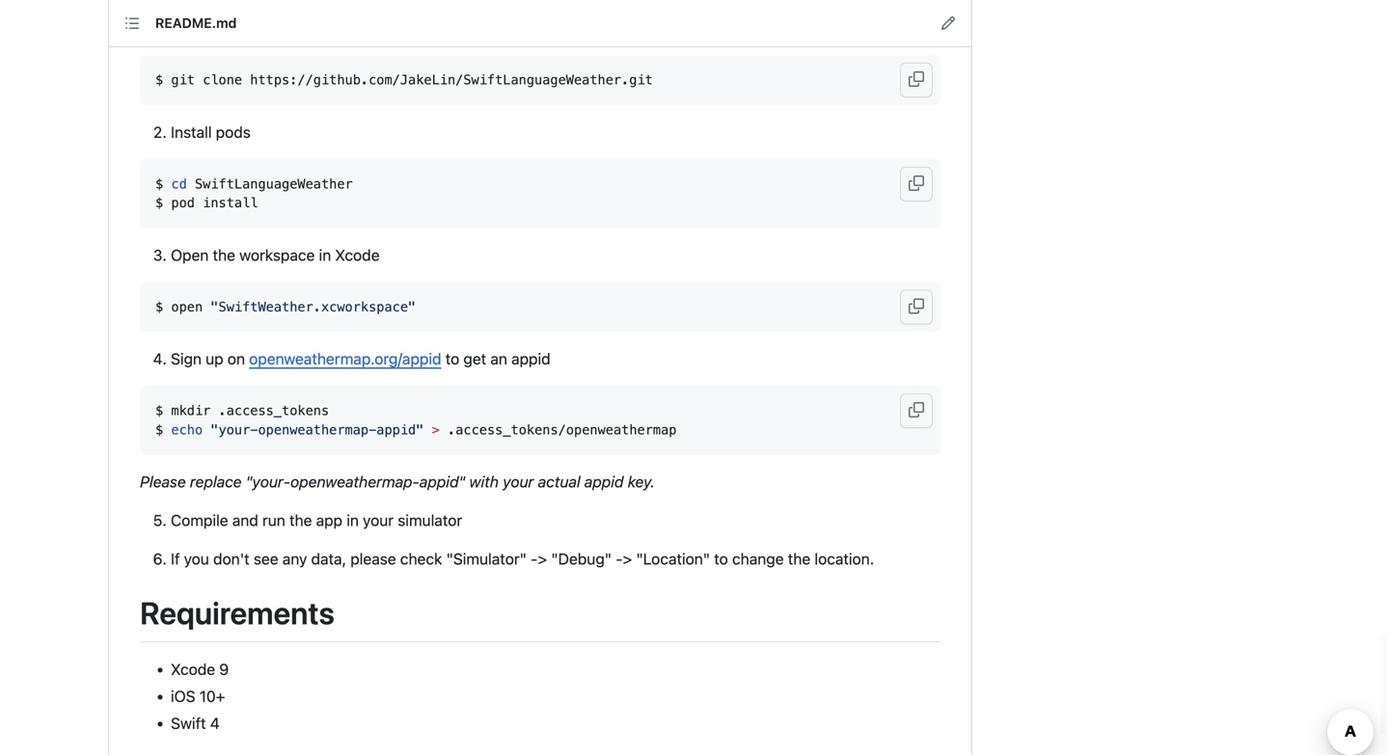 Task type: locate. For each thing, give the bounding box(es) containing it.
> up appid"
[[432, 422, 440, 437]]

2 vertical spatial copy image
[[909, 402, 924, 418]]

2 horizontal spatial >
[[623, 550, 632, 568]]

please
[[140, 473, 186, 491]]

appid
[[511, 350, 551, 368], [377, 422, 416, 437], [584, 473, 624, 491]]

install
[[203, 196, 258, 211]]

if
[[171, 550, 180, 568]]

xcode
[[335, 246, 380, 264], [171, 661, 215, 679]]

the
[[215, 19, 238, 37], [213, 246, 235, 264], [289, 511, 312, 530], [788, 550, 811, 568]]

1 copy image from the top
[[909, 72, 924, 87]]

$ for $ git clone https://github.com/jakelin/swiftlanguageweather.git
[[155, 73, 163, 88]]

appid up please replace "your-openweathermap-appid" with your actual appid key.
[[377, 422, 416, 437]]

1 vertical spatial xcode
[[171, 661, 215, 679]]

pods
[[216, 123, 251, 141]]

1 horizontal spatial appid
[[511, 350, 551, 368]]

1 vertical spatial to
[[714, 550, 728, 568]]

open the workspace in xcode
[[171, 246, 380, 264]]

echo " your-openweathermap-appid " > .access_tokens/openweathermap
[[171, 422, 677, 437]]

$ left the mkdir
[[155, 403, 163, 418]]

4 $ from the top
[[155, 299, 163, 314]]

"
[[211, 299, 219, 314], [408, 299, 416, 314], [211, 422, 219, 437], [416, 422, 424, 437]]

xcode up ios
[[171, 661, 215, 679]]

$ left "open"
[[155, 299, 163, 314]]

appid left key.
[[584, 473, 624, 491]]

you
[[184, 550, 209, 568]]

any
[[282, 550, 307, 568]]

0 horizontal spatial -
[[531, 550, 538, 568]]

0 horizontal spatial appid
[[377, 422, 416, 437]]

1 vertical spatial copy image
[[909, 176, 924, 191]]

in right app on the bottom left of page
[[347, 511, 359, 530]]

openweathermap- up app on the bottom left of page
[[290, 473, 420, 491]]

1 vertical spatial appid
[[377, 422, 416, 437]]

0 vertical spatial appid
[[511, 350, 551, 368]]

in right workspace
[[319, 246, 331, 264]]

with
[[469, 473, 499, 491]]

to left change
[[714, 550, 728, 568]]

openweathermap-
[[258, 422, 377, 437], [290, 473, 420, 491]]

$ for $ mkdir .access_tokens $
[[155, 403, 163, 418]]

your up please
[[363, 511, 394, 530]]

the right open
[[213, 246, 235, 264]]

workspace
[[239, 246, 315, 264]]

3 copy image from the top
[[909, 402, 924, 418]]

swift
[[171, 715, 206, 733]]

compile and run the app in your simulator
[[171, 511, 462, 530]]

-
[[531, 550, 538, 568], [616, 550, 623, 568]]

"simulator"
[[446, 550, 527, 568]]

sign
[[171, 350, 202, 368]]

your-
[[219, 422, 258, 437]]

0 vertical spatial your
[[503, 473, 534, 491]]

readme.md link
[[155, 15, 237, 31]]

check
[[400, 550, 442, 568]]

>
[[432, 422, 440, 437], [538, 550, 547, 568], [623, 550, 632, 568]]

copy image
[[909, 72, 924, 87], [909, 176, 924, 191], [909, 402, 924, 418]]

0 vertical spatial openweathermap-
[[258, 422, 377, 437]]

and
[[232, 511, 258, 530]]

openweathermap.org/appid link
[[249, 350, 441, 368]]

1 vertical spatial openweathermap-
[[290, 473, 420, 491]]

2 $ from the top
[[155, 177, 163, 191]]

edit this file image
[[941, 15, 956, 31]]

5 $ from the top
[[155, 403, 163, 418]]

1 horizontal spatial your
[[503, 473, 534, 491]]

0 horizontal spatial xcode
[[171, 661, 215, 679]]

2 vertical spatial appid
[[584, 473, 624, 491]]

see
[[254, 550, 278, 568]]

"location"
[[636, 550, 710, 568]]

echo
[[171, 422, 203, 437]]

$
[[155, 73, 163, 88], [155, 177, 163, 191], [155, 196, 163, 211], [155, 299, 163, 314], [155, 403, 163, 418], [155, 422, 163, 437]]

1 - from the left
[[531, 550, 538, 568]]

table of contents image
[[124, 15, 140, 31]]

the right run
[[289, 511, 312, 530]]

don't
[[213, 550, 250, 568]]

> left the "location"
[[623, 550, 632, 568]]

actual
[[538, 473, 580, 491]]

0 vertical spatial xcode
[[335, 246, 380, 264]]

0 horizontal spatial to
[[445, 350, 459, 368]]

- right "debug"
[[616, 550, 623, 568]]

$ left git
[[155, 73, 163, 88]]

if you don't see any data, please check "simulator" -> "debug" -> "location" to change the location.
[[171, 550, 874, 568]]

0 horizontal spatial >
[[432, 422, 440, 437]]

openweathermap- down .access_tokens
[[258, 422, 377, 437]]

- left "debug"
[[531, 550, 538, 568]]

readme.md
[[155, 15, 237, 31]]

your
[[503, 473, 534, 491], [363, 511, 394, 530]]

app
[[316, 511, 343, 530]]

openweathermap- for "your-
[[290, 473, 420, 491]]

1 horizontal spatial to
[[714, 550, 728, 568]]

1 horizontal spatial in
[[347, 511, 359, 530]]

1 $ from the top
[[155, 73, 163, 88]]

appid"
[[420, 473, 465, 491]]

to
[[445, 350, 459, 368], [714, 550, 728, 568]]

in
[[319, 246, 331, 264], [347, 511, 359, 530]]

.access_tokens/openweathermap
[[448, 422, 677, 437]]

xcode up swiftweather.xcworkspace
[[335, 246, 380, 264]]

1 vertical spatial in
[[347, 511, 359, 530]]

sign up on openweathermap.org/appid to get an appid
[[171, 350, 551, 368]]

appid right the an
[[511, 350, 551, 368]]

$ left cd
[[155, 177, 163, 191]]

to left get
[[445, 350, 459, 368]]

0 horizontal spatial your
[[363, 511, 394, 530]]

0 vertical spatial in
[[319, 246, 331, 264]]

$ left echo
[[155, 422, 163, 437]]

3 $ from the top
[[155, 196, 163, 211]]

0 vertical spatial copy image
[[909, 72, 924, 87]]

1 horizontal spatial xcode
[[335, 246, 380, 264]]

an
[[491, 350, 507, 368]]

copy image
[[909, 299, 924, 314]]

$ mkdir .access_tokens $
[[155, 403, 329, 437]]

get
[[464, 350, 486, 368]]

open
[[171, 246, 209, 264]]

> left "debug"
[[538, 550, 547, 568]]

$ down $ cd
[[155, 196, 163, 211]]

replace
[[190, 473, 242, 491]]

"debug"
[[551, 550, 612, 568]]

compile
[[171, 511, 228, 530]]

1 horizontal spatial -
[[616, 550, 623, 568]]

1 horizontal spatial >
[[538, 550, 547, 568]]

clone
[[171, 19, 211, 37]]

cd
[[171, 177, 187, 191]]

0 horizontal spatial in
[[319, 246, 331, 264]]

$ cd
[[155, 177, 187, 191]]

your right with
[[503, 473, 534, 491]]

1 vertical spatial your
[[363, 511, 394, 530]]



Task type: describe. For each thing, give the bounding box(es) containing it.
openweathermap- for your-
[[258, 422, 377, 437]]

9
[[219, 661, 229, 679]]

10+
[[199, 688, 225, 706]]

" up sign up on openweathermap.org/appid to get an appid
[[408, 299, 416, 314]]

$ for $ cd
[[155, 177, 163, 191]]

copy image for $ mkdir .access_tokens $
[[909, 402, 924, 418]]

key.
[[628, 473, 655, 491]]

clone the repository
[[171, 19, 313, 37]]

install pods
[[171, 123, 251, 141]]

requirements
[[140, 595, 335, 632]]

0 vertical spatial to
[[445, 350, 459, 368]]

simulator
[[398, 511, 462, 530]]

2 horizontal spatial appid
[[584, 473, 624, 491]]

ios
[[171, 688, 195, 706]]

swiftweather.xcworkspace
[[219, 299, 408, 314]]

location.
[[815, 550, 874, 568]]

open
[[171, 299, 203, 314]]

on
[[228, 350, 245, 368]]

change
[[732, 550, 784, 568]]

" right "open"
[[211, 299, 219, 314]]

swiftlanguageweather
[[195, 177, 353, 191]]

up
[[206, 350, 224, 368]]

$ open " swiftweather.xcworkspace "
[[155, 299, 416, 314]]

.access_tokens
[[219, 403, 329, 418]]

copy image for $ git clone https://github.com/jakelin/swiftlanguageweather.git
[[909, 72, 924, 87]]

data,
[[311, 550, 346, 568]]

swiftlanguageweather $ pod install
[[155, 177, 353, 211]]

install
[[171, 123, 212, 141]]

please replace "your-openweathermap-appid" with your actual appid key.
[[140, 473, 655, 491]]

" right echo
[[211, 422, 219, 437]]

4
[[210, 715, 220, 733]]

mkdir
[[171, 403, 211, 418]]

pod
[[171, 196, 195, 211]]

the right clone
[[215, 19, 238, 37]]

" up appid"
[[416, 422, 424, 437]]

git
[[171, 73, 195, 88]]

2 copy image from the top
[[909, 176, 924, 191]]

$ inside swiftlanguageweather $ pod install
[[155, 196, 163, 211]]

xcode 9 ios 10+ swift 4
[[171, 661, 229, 733]]

$ git clone https://github.com/jakelin/swiftlanguageweather.git
[[155, 73, 653, 88]]

your for simulator
[[363, 511, 394, 530]]

2 - from the left
[[616, 550, 623, 568]]

run
[[262, 511, 285, 530]]

"your-
[[246, 473, 290, 491]]

your for actual
[[503, 473, 534, 491]]

xcode inside xcode 9 ios 10+ swift 4
[[171, 661, 215, 679]]

openweathermap.org/appid
[[249, 350, 441, 368]]

please
[[350, 550, 396, 568]]

the right change
[[788, 550, 811, 568]]

6 $ from the top
[[155, 422, 163, 437]]

clone
[[203, 73, 242, 88]]

repository
[[242, 19, 313, 37]]

$ for $ open " swiftweather.xcworkspace "
[[155, 299, 163, 314]]

https://github.com/jakelin/swiftlanguageweather.git
[[250, 73, 653, 88]]



Task type: vqa. For each thing, say whether or not it's contained in the screenshot.
your-
yes



